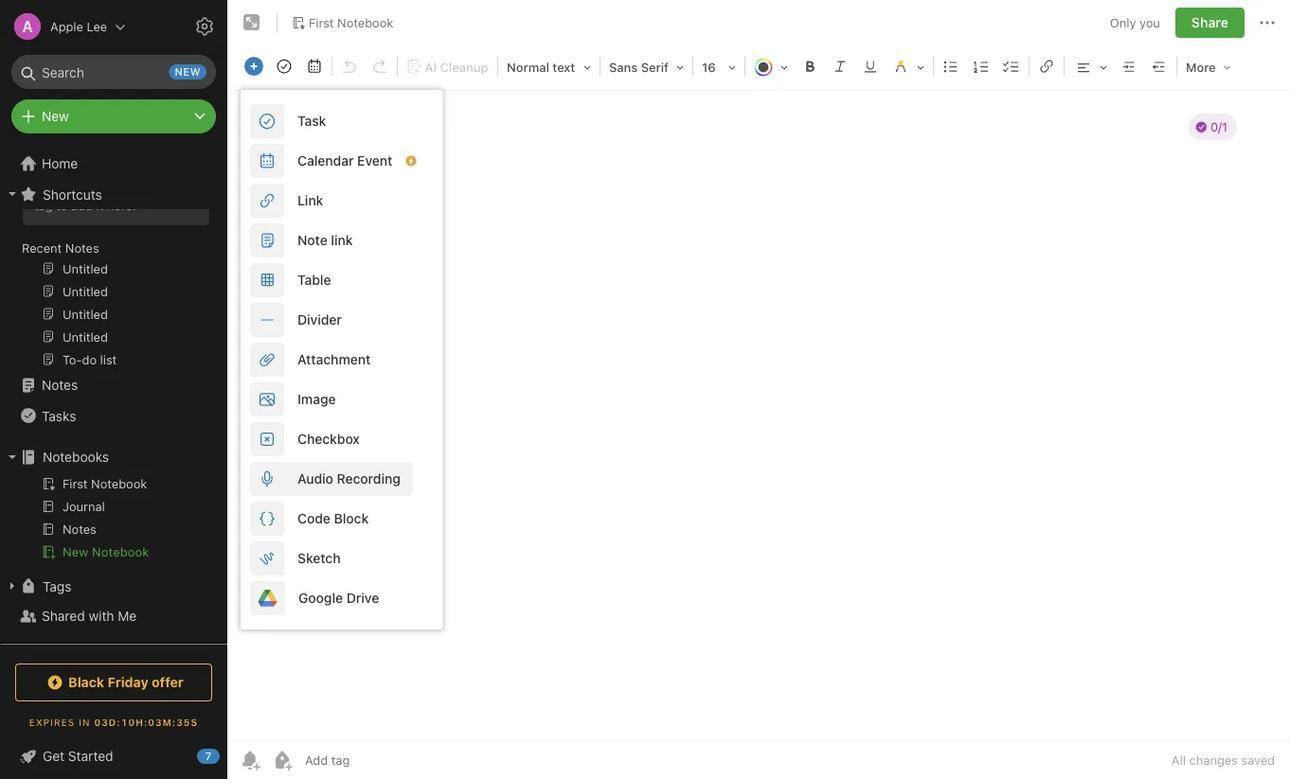 Task type: describe. For each thing, give the bounding box(es) containing it.
16
[[702, 60, 716, 74]]

me
[[118, 609, 137, 624]]

normal text
[[507, 60, 575, 74]]

03d:10h:03m:35s
[[94, 717, 198, 728]]

underline image
[[858, 53, 884, 80]]

shortcuts
[[43, 186, 102, 202]]

a
[[149, 164, 156, 178]]

indent image
[[1116, 53, 1143, 80]]

serif
[[641, 60, 669, 74]]

black friday offer button
[[15, 664, 212, 702]]

note,
[[34, 181, 63, 195]]

more
[[1186, 60, 1216, 74]]

numbered list image
[[968, 53, 995, 80]]

started
[[68, 749, 113, 765]]

7
[[205, 751, 212, 763]]

add
[[71, 198, 93, 212]]

google
[[298, 591, 343, 606]]

new button
[[11, 99, 216, 134]]

black
[[68, 675, 104, 691]]

normal
[[507, 60, 549, 74]]

More field
[[1180, 53, 1238, 81]]

Search text field
[[25, 55, 203, 89]]

task image
[[271, 53, 298, 80]]

calendar event link
[[241, 141, 443, 181]]

settings image
[[193, 15, 216, 38]]

first notebook
[[309, 15, 394, 29]]

tasks
[[42, 408, 76, 424]]

more actions image
[[1256, 11, 1279, 34]]

insert link image
[[1034, 53, 1060, 80]]

note
[[298, 233, 328, 248]]

drive
[[347, 591, 379, 606]]

shared
[[42, 609, 85, 624]]

notes link
[[0, 370, 219, 401]]

expand notebooks image
[[5, 450, 20, 465]]

get
[[43, 749, 65, 765]]

Insert field
[[240, 53, 268, 80]]

dropdown list menu
[[241, 101, 443, 619]]

notebook for first notebook
[[337, 15, 394, 29]]

recent notes
[[22, 241, 99, 255]]

to
[[56, 198, 68, 212]]

note window element
[[227, 0, 1291, 780]]

new for new
[[42, 108, 69, 124]]

recent
[[22, 241, 62, 255]]

sketch
[[298, 551, 341, 567]]

on
[[131, 164, 145, 178]]

icon
[[104, 164, 128, 178]]

event
[[357, 153, 393, 169]]

link
[[298, 193, 324, 208]]

expires in 03d:10h:03m:35s
[[29, 717, 198, 728]]

tasks button
[[0, 401, 219, 431]]

bulleted list image
[[938, 53, 965, 80]]

google drive
[[298, 591, 379, 606]]

get started
[[43, 749, 113, 765]]

friday
[[108, 675, 148, 691]]

audio recording link
[[241, 460, 443, 499]]

More actions field
[[1256, 8, 1279, 38]]

note link
[[298, 233, 353, 248]]

Highlight field
[[886, 53, 931, 81]]

new search field
[[25, 55, 207, 89]]

Font family field
[[603, 53, 691, 81]]

icon on a note, notebook, stack or tag to add it here.
[[34, 164, 174, 212]]

expires
[[29, 717, 75, 728]]

tags button
[[0, 571, 219, 602]]

attachment link
[[241, 340, 443, 380]]

0 vertical spatial notes
[[65, 241, 99, 255]]

Font size field
[[695, 53, 743, 81]]

it
[[96, 198, 103, 212]]

tree containing home
[[0, 94, 227, 674]]

outdent image
[[1147, 53, 1173, 80]]

notebook for new notebook
[[92, 545, 149, 560]]

share button
[[1176, 8, 1245, 38]]

only
[[1110, 15, 1137, 30]]



Task type: locate. For each thing, give the bounding box(es) containing it.
1 horizontal spatial notebook
[[337, 15, 394, 29]]

first
[[309, 15, 334, 29]]

text
[[553, 60, 575, 74]]

audio recording
[[298, 471, 401, 487]]

link link
[[241, 181, 443, 221]]

calendar event
[[298, 153, 393, 169]]

1 vertical spatial notebook
[[92, 545, 149, 560]]

calendar event image
[[301, 53, 328, 80]]

0 vertical spatial notebook
[[337, 15, 394, 29]]

expand tags image
[[5, 579, 20, 594]]

image
[[298, 392, 336, 407]]

tag
[[34, 198, 53, 212]]

with
[[89, 609, 114, 624]]

table link
[[241, 261, 443, 300]]

divider
[[298, 312, 342, 328]]

new notebook group
[[0, 473, 219, 571]]

Font color field
[[748, 53, 795, 81]]

only you
[[1110, 15, 1161, 30]]

0 vertical spatial new
[[42, 108, 69, 124]]

first notebook button
[[285, 9, 400, 36]]

link
[[331, 233, 353, 248]]

notebook inside button
[[337, 15, 394, 29]]

new inside popup button
[[42, 108, 69, 124]]

checkbox
[[298, 432, 360, 447]]

Add tag field
[[303, 753, 445, 769]]

notebook inside button
[[92, 545, 149, 560]]

Note Editor text field
[[227, 91, 1291, 741]]

task
[[298, 113, 326, 129]]

google drive link
[[241, 579, 443, 619]]

group
[[0, 124, 219, 378]]

code block link
[[241, 499, 443, 539]]

apple lee
[[50, 19, 107, 34]]

home
[[42, 156, 78, 172]]

new
[[175, 66, 201, 78]]

offer
[[152, 675, 184, 691]]

black friday offer
[[68, 675, 184, 691]]

calendar
[[298, 153, 354, 169]]

block
[[334, 511, 369, 527]]

notebooks
[[43, 450, 109, 465]]

expand note image
[[241, 11, 263, 34]]

sans serif
[[609, 60, 669, 74]]

notes
[[65, 241, 99, 255], [42, 378, 78, 393]]

note link link
[[241, 221, 443, 261]]

group containing icon on a note, notebook, stack or tag to add it here.
[[0, 124, 219, 378]]

all
[[1172, 754, 1186, 768]]

share
[[1192, 15, 1229, 30]]

checkbox link
[[241, 420, 443, 460]]

in
[[79, 717, 90, 728]]

0 horizontal spatial notebook
[[92, 545, 149, 560]]

shared with me link
[[0, 602, 219, 632]]

new notebook button
[[0, 541, 219, 564]]

click to collapse image
[[220, 745, 235, 768]]

or
[[162, 181, 174, 195]]

notebook
[[337, 15, 394, 29], [92, 545, 149, 560]]

new notebook
[[63, 545, 149, 560]]

apple
[[50, 19, 83, 34]]

task link
[[241, 101, 443, 141]]

1 vertical spatial new
[[63, 545, 88, 560]]

code
[[298, 511, 331, 527]]

notes up tasks
[[42, 378, 78, 393]]

new
[[42, 108, 69, 124], [63, 545, 88, 560]]

new for new notebook
[[63, 545, 88, 560]]

sketch link
[[241, 539, 443, 579]]

notes right recent
[[65, 241, 99, 255]]

Account field
[[0, 8, 126, 45]]

add tag image
[[271, 750, 294, 772]]

notebook up tags button
[[92, 545, 149, 560]]

home link
[[0, 149, 227, 179]]

changes
[[1190, 754, 1238, 768]]

notebooks link
[[0, 443, 219, 473]]

tree
[[0, 94, 227, 674]]

code block
[[298, 511, 369, 527]]

add a reminder image
[[239, 750, 262, 772]]

italic image
[[827, 53, 854, 80]]

new inside button
[[63, 545, 88, 560]]

divider link
[[241, 300, 443, 340]]

audio
[[298, 471, 333, 487]]

recording
[[337, 471, 401, 487]]

lee
[[87, 19, 107, 34]]

shortcuts button
[[0, 179, 219, 209]]

shared with me
[[42, 609, 137, 624]]

sans
[[609, 60, 638, 74]]

saved
[[1242, 754, 1275, 768]]

attachment
[[298, 352, 371, 368]]

new up home
[[42, 108, 69, 124]]

tags
[[43, 579, 71, 594]]

checklist image
[[999, 53, 1025, 80]]

here.
[[107, 198, 136, 212]]

stack
[[128, 181, 159, 195]]

bold image
[[797, 53, 823, 80]]

all changes saved
[[1172, 754, 1275, 768]]

Heading level field
[[500, 53, 598, 81]]

Help and Learning task checklist field
[[0, 742, 227, 772]]

table
[[298, 272, 331, 288]]

notebook right first
[[337, 15, 394, 29]]

Alignment field
[[1067, 53, 1114, 81]]

1 vertical spatial notes
[[42, 378, 78, 393]]

notebook,
[[67, 181, 124, 195]]

image link
[[241, 380, 443, 420]]

you
[[1140, 15, 1161, 30]]

new up tags
[[63, 545, 88, 560]]



Task type: vqa. For each thing, say whether or not it's contained in the screenshot.
Note Link LINK on the left of page
yes



